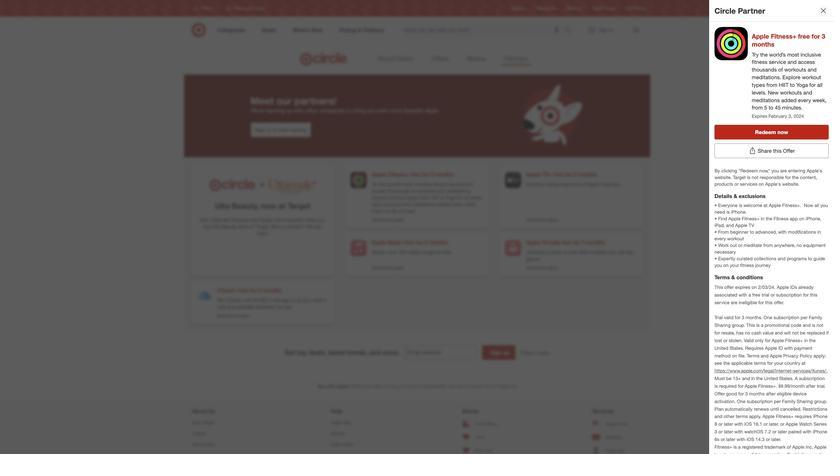 Task type: locate. For each thing, give the bounding box(es) containing it.
hiit down apple fitness+ free for 3 months
[[431, 195, 439, 200]]

1 vertical spatial after
[[766, 391, 776, 397]]

get icloud+ with 50 gb of storage so all your stuff is safe and available wherever you are.
[[217, 297, 327, 310]]

workout inside try the world's most inclusive fitness service and access thousands of workouts and meditations. explore workout types from hiit to yoga for all levels. new workouts and meditations added every week, from 5 to 45 minutes.
[[389, 195, 406, 200]]

fitness inside try the world's most inclusive fitness service and access thousands of workouts and meditations. explore workout types from hiit to yoga for all levels. new workouts and meditations added every week, from 5 to 45 minutes.
[[434, 182, 447, 187]]

1 vertical spatial terms
[[736, 414, 748, 419]]

months for apple arcade free for 3 months
[[586, 239, 605, 246]]

has
[[737, 330, 744, 336]]

you up responsible
[[772, 168, 779, 174]]

1 vertical spatial most
[[403, 182, 413, 187]]

sign for sign up
[[491, 349, 502, 356]]

restrictions up arcade
[[526, 217, 548, 222]]

0 vertical spatial &
[[734, 193, 738, 200]]

0 horizontal spatial try
[[372, 182, 378, 187]]

0 horizontal spatial meditations.
[[446, 188, 471, 194]]

apply down arcade
[[549, 265, 559, 270]]

modifications
[[788, 229, 816, 235]]

redcard up target app link
[[606, 435, 622, 440]]

offer up entering
[[783, 148, 795, 154]]

offer inside * see offer details. restrictions apply. pricing, promotions and availability may vary by location and at target.com
[[326, 384, 335, 389]]

week, inside try the world's most inclusive fitness service and access thousands of workouts and meditations. explore workout types from hiit to yoga for all levels. new workouts and meditations added every week, from 5 to 45 minutes.
[[465, 201, 477, 207]]

a up ineligible
[[749, 292, 751, 298]]

1 vertical spatial iphone
[[813, 429, 828, 435]]

a right '(not'
[[281, 224, 284, 230]]

states. up $9.99/month
[[780, 376, 794, 381]]

restrictions down stream
[[372, 265, 393, 270]]

0 horizontal spatial over
[[388, 249, 397, 255]]

circle
[[605, 6, 615, 11], [715, 6, 736, 15], [397, 55, 413, 62], [274, 217, 286, 223], [618, 422, 628, 427]]

0 horizontal spatial offer
[[326, 384, 335, 389]]

0 vertical spatial sharing
[[715, 323, 731, 328]]

types inside apple fitness+ free for 3 months try the world's most inclusive fitness service and access thousands of workouts and meditations. explore workout types from hiit to yoga for all levels. new workouts and meditations added every week, from 5 to 45 minutes. expires february 3, 2024
[[752, 82, 765, 88]]

explore inside apple fitness+ free for 3 months try the world's most inclusive fitness service and access thousands of workouts and meditations. explore workout types from hiit to yoga for all levels. new workouts and meditations added every week, from 5 to 45 minutes. expires february 3, 2024
[[783, 74, 801, 81]]

find stores link
[[626, 5, 646, 11]]

sign
[[255, 126, 266, 133], [491, 349, 502, 356]]

access inside unlimited access to over 200 incredibly fun, ad-free games.
[[548, 249, 562, 255]]

to
[[790, 82, 795, 88], [769, 104, 774, 111], [347, 107, 352, 114], [273, 126, 277, 133], [440, 195, 445, 200], [387, 208, 391, 214], [750, 229, 754, 235], [564, 249, 568, 255], [808, 256, 812, 261]]

hiit up february
[[779, 82, 789, 88]]

meditations inside apple fitness+ free for 3 months try the world's most inclusive fitness service and access thousands of workouts and meditations. explore workout types from hiit to yoga for all levels. new workouts and meditations added every week, from 5 to 45 minutes. expires february 3, 2024
[[752, 97, 780, 103]]

ulta down earn ultamate
[[212, 224, 221, 230]]

0 vertical spatial minutes.
[[783, 104, 803, 111]]

exclusive
[[526, 182, 546, 187]]

world's inside try the world's most inclusive fitness service and access thousands of workouts and meditations. explore workout types from hiit to yoga for all levels. new workouts and meditations added every week, from 5 to 45 minutes.
[[387, 182, 402, 187]]

& left conditions
[[732, 274, 735, 281]]

2 ad- from the left
[[619, 249, 626, 255]]

0 vertical spatial your
[[730, 262, 739, 268]]

a inside rewards and target circle benefits when you buy ulta beauty items at target. (not a member? we can help.)
[[281, 224, 284, 230]]

iphone up series
[[813, 414, 828, 419]]

group. down trial.
[[814, 399, 828, 404]]

workouts
[[785, 66, 806, 73], [780, 89, 802, 96], [416, 188, 435, 194], [383, 201, 402, 207]]

0 horizontal spatial family
[[782, 399, 796, 404]]

types down apple fitness+ free for 3 months
[[407, 195, 419, 200]]

get inside get icloud+ with 50 gb of storage so all your stuff is safe and available wherever you are.
[[217, 297, 225, 303]]

2 vertical spatial service
[[715, 300, 730, 305]]

0 horizontal spatial ad-
[[436, 249, 443, 255]]

up inside button
[[503, 349, 510, 356]]

target
[[593, 6, 604, 11], [733, 175, 746, 180], [288, 201, 310, 211], [260, 217, 272, 223], [204, 420, 215, 425], [331, 420, 342, 425], [606, 422, 617, 427], [606, 448, 617, 453]]

1 horizontal spatial over
[[569, 249, 578, 255]]

find inside details & exclusions • everyone is welcome at apple fitness+.  now all you need is iphone. • find apple fitness+ in the fitness app on iphone, ipad, and apple tv • from beginner to advanced, with modifications in every workout • work out or meditate from anywhere, no equipment necessary • expertly curated collections and programs to guide you on your fitness journey
[[718, 216, 727, 222]]

policy
[[800, 353, 812, 359]]

redcard inside redcard link
[[606, 435, 622, 440]]

1 horizontal spatial types
[[752, 82, 765, 88]]

get
[[217, 297, 225, 303], [285, 349, 295, 356]]

a
[[281, 224, 284, 230], [749, 292, 751, 298], [761, 323, 764, 328], [484, 422, 487, 427], [738, 444, 741, 450], [727, 452, 730, 454]]

states. inside this offer expires on 2/03/24. apple ids already associated with a free trial or subscription for this service are ineligible for this offer. trial valid for 3 months. one subscription per family sharing group. this is a promotional code and is not for resale, has no cash value and will not be replaced if lost or stolen. valid only for apple fitness+ in the united states. requires apple id with payment method on file. terms and apple privacy policy apply; see the applicable terms for your country at https://www.apple.com/legal/internet-services/itunes/.
[[730, 345, 744, 351]]

2
[[425, 239, 428, 246]]

weekly ad link
[[537, 5, 556, 11]]

fun,
[[610, 249, 618, 255]]

0 vertical spatial hiit
[[779, 82, 789, 88]]

0 horizontal spatial no
[[745, 330, 751, 336]]

target circle plus ultamate rewards image
[[209, 179, 316, 194]]

offer
[[783, 148, 795, 154], [715, 391, 725, 397]]

world's inside apple fitness+ free for 3 months try the world's most inclusive fitness service and access thousands of workouts and meditations. explore workout types from hiit to yoga for all levels. new workouts and meditations added every week, from 5 to 45 minutes. expires february 3, 2024
[[770, 51, 786, 58]]

1 vertical spatial sign
[[491, 349, 502, 356]]

ineligible
[[739, 300, 757, 305]]

0 vertical spatial thousands
[[752, 66, 777, 73]]

about for about circle
[[378, 55, 395, 62]]

1 horizontal spatial new
[[768, 89, 779, 96]]

0 horizontal spatial minutes.
[[399, 208, 416, 214]]

1 horizontal spatial group.
[[814, 399, 828, 404]]

be down code
[[800, 330, 806, 336]]

most inside apple fitness+ free for 3 months try the world's most inclusive fitness service and access thousands of workouts and meditations. explore workout types from hiit to yoga for all levels. new workouts and meditations added every week, from 5 to 45 minutes. expires february 3, 2024
[[787, 51, 799, 58]]

for inside try the world's most inclusive fitness service and access thousands of workouts and meditations. explore workout types from hiit to yoga for all levels. new workouts and meditations added every week, from 5 to 45 minutes.
[[457, 195, 463, 200]]

at right items
[[251, 224, 255, 230]]

0 vertical spatial types
[[752, 82, 765, 88]]

now down target circle plus ultamate rewards image
[[261, 201, 276, 211]]

ios
[[745, 421, 752, 427], [747, 437, 755, 442]]

your inside details & exclusions • everyone is welcome at apple fitness+.  now all you need is iphone. • find apple fitness+ in the fitness app on iphone, ipad, and apple tv • from beginner to advanced, with modifications in every workout • work out or meditate from anywhere, no equipment necessary • expertly curated collections and programs to guide you on your fitness journey
[[730, 262, 739, 268]]

per
[[801, 315, 808, 321], [774, 399, 781, 404]]

1 iphone from the top
[[813, 414, 828, 419]]

meditations up expires
[[752, 97, 780, 103]]

0 horizontal spatial sign
[[255, 126, 266, 133]]

meditations inside try the world's most inclusive fitness service and access thousands of workouts and meditations. explore workout types from hiit to yoga for all levels. new workouts and meditations added every week, from 5 to 45 minutes.
[[412, 201, 437, 207]]

1 horizontal spatial are
[[781, 168, 787, 174]]

the inside must be 13+ and in the united states. a subscription is required for apple fitness+. $9.99/month after trial. offer good for 3 months after eligible device activation. one subscription per family sharing group. plan automatically renews until cancelled. restrictions and other terms apply. apple fitness+ requires iphone 8 or later with ios 16.1 or later, or apple watch series 3 or later with watchos 7.2 or later paired with iphone 6s or later with ios 14.3 or later. fitness+ is a registered trademark of apple inc. apple is not a sponsor of this promotion. restri
[[756, 376, 763, 381]]

group. inside this offer expires on 2/03/24. apple ids already associated with a free trial or subscription for this service are ineligible for this offer. trial valid for 3 months. one subscription per family sharing group. this is a promotional code and is not for resale, has no cash value and will not be replaced if lost or stolen. valid only for apple fitness+ in the united states. requires apple id with payment method on file. terms and apple privacy policy apply; see the applicable terms for your country at https://www.apple.com/legal/internet-services/itunes/.
[[732, 323, 745, 328]]

1 vertical spatial new
[[372, 201, 381, 207]]

months for apple tv+ free for 3 months
[[578, 171, 597, 178]]

not
[[752, 175, 759, 180], [817, 323, 824, 328], [792, 330, 799, 336], [719, 452, 726, 454]]

5 inside try the world's most inclusive fitness service and access thousands of workouts and meditations. explore workout types from hiit to yoga for all levels. new workouts and meditations added every week, from 5 to 45 minutes.
[[383, 208, 385, 214]]

months inside must be 13+ and in the united states. a subscription is required for apple fitness+. $9.99/month after trial. offer good for 3 months after eligible device activation. one subscription per family sharing group. plan automatically renews until cancelled. restrictions and other terms apply. apple fitness+ requires iphone 8 or later with ios 16.1 or later, or apple watch series 3 or later with watchos 7.2 or later paired with iphone 6s or later with ios 14.3 or later. fitness+ is a registered trademark of apple inc. apple is not a sponsor of this promotion. restri
[[749, 391, 765, 397]]

be inside this offer expires on 2/03/24. apple ids already associated with a free trial or subscription for this service are ineligible for this offer. trial valid for 3 months. one subscription per family sharing group. this is a promotional code and is not for resale, has no cash value and will not be replaced if lost or stolen. valid only for apple fitness+ in the united states. requires apple id with payment method on file. terms and apple privacy policy apply; see the applicable terms for your country at https://www.apple.com/legal/internet-services/itunes/.
[[800, 330, 806, 336]]

1 vertical spatial per
[[774, 399, 781, 404]]

months for apple music free for 2 months
[[429, 239, 448, 246]]

week, inside apple fitness+ free for 3 months try the world's most inclusive fitness service and access thousands of workouts and meditations. explore workout types from hiit to yoga for all levels. new workouts and meditations added every week, from 5 to 45 minutes. expires february 3, 2024
[[813, 97, 827, 103]]

1 vertical spatial explore
[[372, 195, 388, 200]]

by
[[465, 384, 469, 389]]

new inside apple fitness+ free for 3 months try the world's most inclusive fitness service and access thousands of workouts and meditations. explore workout types from hiit to yoga for all levels. new workouts and meditations added every week, from 5 to 45 minutes. expires february 3, 2024
[[768, 89, 779, 96]]

16.1
[[753, 421, 763, 427]]

privacy
[[521, 350, 536, 355], [784, 353, 799, 359]]

7.2
[[765, 429, 771, 435]]

exclusive streaming home of apple originals.
[[526, 182, 620, 187]]

restrictions for arcade
[[526, 265, 548, 270]]

family up replaced at bottom right
[[809, 315, 823, 321]]

0 horizontal spatial get
[[217, 297, 225, 303]]

target app
[[606, 448, 625, 453]]

to inside unlimited access to over 200 incredibly fun, ad-free games.
[[564, 249, 568, 255]]

0 vertical spatial get
[[217, 297, 225, 303]]

offer inside button
[[783, 148, 795, 154]]

country
[[785, 361, 801, 366]]

apply. inside must be 13+ and in the united states. a subscription is required for apple fitness+. $9.99/month after trial. offer good for 3 months after eligible device activation. one subscription per family sharing group. plan automatically renews until cancelled. restrictions and other terms apply. apple fitness+ requires iphone 8 or later with ios 16.1 or later, or apple watch series 3 or later with watchos 7.2 or later paired with iphone 6s or later with ios 14.3 or later. fitness+ is a registered trademark of apple inc. apple is not a sponsor of this promotion. restri
[[749, 414, 761, 419]]

target inside rewards and target circle benefits when you buy ulta beauty items at target. (not a member? we can help.)
[[260, 217, 272, 223]]

with up sponsor
[[737, 437, 746, 442]]

one up promotional
[[764, 315, 773, 321]]

you
[[367, 107, 375, 114], [772, 168, 779, 174], [821, 203, 828, 208], [318, 217, 325, 223], [715, 262, 722, 268], [276, 304, 284, 310]]

restrictions right details.
[[351, 384, 372, 389]]

0 vertical spatial meditations.
[[752, 74, 781, 81]]

find inside "find stores" link
[[626, 6, 634, 11]]

rewards
[[231, 217, 249, 223]]

track orders
[[331, 442, 354, 447]]

months inside apple fitness+ free for 3 months try the world's most inclusive fitness service and access thousands of workouts and meditations. explore workout types from hiit to yoga for all levels. new workouts and meditations added every week, from 5 to 45 minutes. expires february 3, 2024
[[752, 40, 775, 48]]

you inside get icloud+ with 50 gb of storage so all your stuff is safe and available wherever you are.
[[276, 304, 284, 310]]

2 horizontal spatial access
[[798, 59, 815, 65]]

2 over from the left
[[569, 249, 578, 255]]

applicable
[[732, 361, 753, 366]]

0 vertical spatial most
[[787, 51, 799, 58]]

0 vertical spatial ulta
[[215, 201, 230, 211]]

ad- right fun,
[[619, 249, 626, 255]]

stream
[[372, 249, 387, 255]]

availability
[[428, 384, 447, 389]]

per inside must be 13+ and in the united states. a subscription is required for apple fitness+. $9.99/month after trial. offer good for 3 months after eligible device activation. one subscription per family sharing group. plan automatically renews until cancelled. restrictions and other terms apply. apple fitness+ requires iphone 8 or later with ios 16.1 or later, or apple watch series 3 or later with watchos 7.2 or later paired with iphone 6s or later with ios 14.3 or later. fitness+ is a registered trademark of apple inc. apple is not a sponsor of this promotion. restri
[[774, 399, 781, 404]]

meditations. inside try the world's most inclusive fitness service and access thousands of workouts and meditations. explore workout types from hiit to yoga for all levels. new workouts and meditations added every week, from 5 to 45 minutes.
[[446, 188, 471, 194]]

a left sponsor
[[727, 452, 730, 454]]

1 horizontal spatial yoga
[[797, 82, 808, 88]]

1 horizontal spatial levels.
[[752, 89, 767, 96]]

apple's
[[807, 168, 823, 174], [766, 181, 781, 187]]

restrictions apply for music
[[372, 265, 404, 270]]

or right trial
[[771, 292, 775, 298]]

find
[[626, 6, 634, 11], [718, 216, 727, 222], [476, 422, 483, 427]]

ultamate
[[211, 217, 230, 223]]

0 vertical spatial offer
[[725, 284, 734, 290]]

https://www.apple.com/legal/internet-services/itunes/. link
[[715, 368, 828, 374]]

sign in to start saving
[[255, 126, 307, 133]]

terms inside this offer expires on 2/03/24. apple ids already associated with a free trial or subscription for this service are ineligible for this offer. trial valid for 3 months. one subscription per family sharing group. this is a promotional code and is not for resale, has no cash value and will not be replaced if lost or stolen. valid only for apple fitness+ in the united states. requires apple id with payment method on file. terms and apple privacy policy apply; see the applicable terms for your country at https://www.apple.com/legal/internet-services/itunes/.
[[754, 361, 766, 366]]

2 horizontal spatial find
[[718, 216, 727, 222]]

types
[[752, 82, 765, 88], [407, 195, 419, 200]]

0 horizontal spatial explore
[[372, 195, 388, 200]]

1 vertical spatial hiit
[[431, 195, 439, 200]]

0 horizontal spatial per
[[774, 399, 781, 404]]

& inside details & exclusions • everyone is welcome at apple fitness+.  now all you need is iphone. • find apple fitness+ in the fitness app on iphone, ipad, and apple tv • from beginner to advanced, with modifications in every workout • work out or meditate from anywhere, no equipment necessary • expertly curated collections and programs to guide you on your fitness journey
[[734, 193, 738, 200]]

1 horizontal spatial service
[[715, 300, 730, 305]]

with down fitness at the top of the page
[[778, 229, 787, 235]]

every inside apple fitness+ free for 3 months try the world's most inclusive fitness service and access thousands of workouts and meditations. explore workout types from hiit to yoga for all levels. new workouts and meditations added every week, from 5 to 45 minutes. expires february 3, 2024
[[798, 97, 811, 103]]

every inside try the world's most inclusive fitness service and access thousands of workouts and meditations. explore workout types from hiit to yoga for all levels. new workouts and meditations added every week, from 5 to 45 minutes.
[[453, 201, 464, 207]]

one
[[764, 315, 773, 321], [737, 399, 746, 404]]

now down february
[[778, 129, 788, 136]]

fitness+.
[[783, 203, 802, 208], [758, 383, 777, 389]]

redcard right ad
[[566, 6, 582, 11]]

apply down 100 in the left bottom of the page
[[394, 265, 404, 270]]

ids
[[791, 284, 797, 290]]

$9.99/month
[[779, 383, 805, 389]]

you left the even
[[367, 107, 375, 114]]

your left stuff in the left of the page
[[303, 297, 312, 303]]

originals.
[[601, 182, 620, 187]]

help up returns 'link'
[[343, 420, 351, 425]]

are inside this offer expires on 2/03/24. apple ids already associated with a free trial or subscription for this service are ineligible for this offer. trial valid for 3 months. one subscription per family sharing group. this is a promotional code and is not for resale, has no cash value and will not be replaced if lost or stolen. valid only for apple fitness+ in the united states. requires apple id with payment method on file. terms and apple privacy policy apply; see the applicable terms for your country at https://www.apple.com/legal/internet-services/itunes/.
[[731, 300, 738, 305]]

or right lost
[[724, 338, 728, 343]]

collections
[[754, 256, 777, 261]]

fitness+ inside apple fitness+ free for 3 months try the world's most inclusive fitness service and access thousands of workouts and meditations. explore workout types from hiit to yoga for all levels. new workouts and meditations added every week, from 5 to 45 minutes. expires february 3, 2024
[[771, 32, 797, 40]]

ulta
[[215, 201, 230, 211], [212, 224, 221, 230]]

this down trial
[[766, 300, 773, 305]]

& for details
[[734, 193, 738, 200]]

fitness
[[752, 59, 768, 65], [434, 182, 447, 187], [741, 262, 754, 268]]

states. inside must be 13+ and in the united states. a subscription is required for apple fitness+. $9.99/month after trial. offer good for 3 months after eligible device activation. one subscription per family sharing group. plan automatically renews until cancelled. restrictions and other terms apply. apple fitness+ requires iphone 8 or later with ios 16.1 or later, or apple watch series 3 or later with watchos 7.2 or later paired with iphone 6s or later with ios 14.3 or later. fitness+ is a registered trademark of apple inc. apple is not a sponsor of this promotion. restri
[[780, 376, 794, 381]]

stolen.
[[729, 338, 743, 343]]

terms up the associated
[[715, 274, 730, 281]]

1 vertical spatial world's
[[387, 182, 402, 187]]

at inside details & exclusions • everyone is welcome at apple fitness+.  now all you need is iphone. • find apple fitness+ in the fitness app on iphone, ipad, and apple tv • from beginner to advanced, with modifications in every workout • work out or meditate from anywhere, no equipment necessary • expertly curated collections and programs to guide you on your fitness journey
[[764, 203, 768, 208]]

no inside details & exclusions • everyone is welcome at apple fitness+.  now all you need is iphone. • find apple fitness+ in the fitness app on iphone, ipad, and apple tv • from beginner to advanced, with modifications in every workout • work out or meditate from anywhere, no equipment necessary • expertly curated collections and programs to guide you on your fitness journey
[[797, 243, 802, 248]]

in inside sign in to start saving button
[[267, 126, 271, 133]]

terms down requires
[[747, 353, 760, 359]]

0 horizontal spatial new
[[372, 201, 381, 207]]

1 horizontal spatial explore
[[783, 74, 801, 81]]

1 vertical spatial meditations
[[412, 201, 437, 207]]

group. inside must be 13+ and in the united states. a subscription is required for apple fitness+. $9.99/month after trial. offer good for 3 months after eligible device activation. one subscription per family sharing group. plan automatically renews until cancelled. restrictions and other terms apply. apple fitness+ requires iphone 8 or later with ios 16.1 or later, or apple watch series 3 or later with watchos 7.2 or later paired with iphone 6s or later with ios 14.3 or later. fitness+ is a registered trademark of apple inc. apple is not a sponsor of this promotion. restri
[[814, 399, 828, 404]]

may
[[448, 384, 455, 389]]

circle inside rewards and target circle benefits when you buy ulta beauty items at target. (not a member? we can help.)
[[274, 217, 286, 223]]

tv
[[749, 223, 755, 228]]

target circle down services
[[606, 422, 628, 427]]

• up need
[[715, 203, 717, 208]]

apply for tv+
[[549, 217, 559, 222]]

1 vertical spatial terms
[[747, 353, 760, 359]]

or inside the by clicking "redeem now," you are entering apple's website. target is not responsible for the content, products or services on apple's website.
[[735, 181, 739, 187]]

restrictions up the music
[[372, 217, 393, 222]]

apply up the music
[[394, 217, 404, 222]]

is up the iphone.
[[739, 203, 742, 208]]

details.
[[336, 384, 350, 389]]

renews
[[754, 406, 769, 412]]

None text field
[[405, 345, 477, 360]]

restrictions down games.
[[526, 265, 548, 270]]

1 horizontal spatial terms
[[747, 353, 760, 359]]

find for find stores
[[626, 6, 634, 11]]

with up available
[[244, 297, 252, 303]]

service inside this offer expires on 2/03/24. apple ids already associated with a free trial or subscription for this service are ineligible for this offer. trial valid for 3 months. one subscription per family sharing group. this is a promotional code and is not for resale, has no cash value and will not be replaced if lost or stolen. valid only for apple fitness+ in the united states. requires apple id with payment method on file. terms and apple privacy policy apply; see the applicable terms for your country at https://www.apple.com/legal/internet-services/itunes/.
[[715, 300, 730, 305]]

1 horizontal spatial offer
[[725, 284, 734, 290]]

1 vertical spatial yoga
[[446, 195, 456, 200]]

added inside try the world's most inclusive fitness service and access thousands of workouts and meditations. explore workout types from hiit to yoga for all levels. new workouts and meditations added every week, from 5 to 45 minutes.
[[438, 201, 451, 207]]

you inside rewards and target circle benefits when you buy ulta beauty items at target. (not a member? we can help.)
[[318, 217, 325, 223]]

1 horizontal spatial your
[[730, 262, 739, 268]]

free.
[[443, 249, 452, 255]]

or right later,
[[780, 421, 785, 427]]

0 horizontal spatial types
[[407, 195, 419, 200]]

one inside this offer expires on 2/03/24. apple ids already associated with a free trial or subscription for this service are ineligible for this offer. trial valid for 3 months. one subscription per family sharing group. this is a promotional code and is not for resale, has no cash value and will not be replaced if lost or stolen. valid only for apple fitness+ in the united states. requires apple id with payment method on file. terms and apple privacy policy apply; see the applicable terms for your country at https://www.apple.com/legal/internet-services/itunes/.
[[764, 315, 773, 321]]

45 inside try the world's most inclusive fitness service and access thousands of workouts and meditations. explore workout types from hiit to yoga for all levels. new workouts and meditations added every week, from 5 to 45 minutes.
[[392, 208, 397, 214]]

get up safe
[[217, 297, 225, 303]]

• left expertly
[[715, 256, 717, 261]]

this right share
[[773, 148, 782, 154]]

with inside details & exclusions • everyone is welcome at apple fitness+.  now all you need is iphone. • find apple fitness+ in the fitness app on iphone, ipad, and apple tv • from beginner to advanced, with modifications in every workout • work out or meditate from anywhere, no equipment necessary • expertly curated collections and programs to guide you on your fitness journey
[[778, 229, 787, 235]]

2 horizontal spatial every
[[798, 97, 811, 103]]

explore inside try the world's most inclusive fitness service and access thousands of workouts and meditations. explore workout types from hiit to yoga for all levels. new workouts and meditations added every week, from 5 to 45 minutes.
[[372, 195, 388, 200]]

benefits
[[287, 217, 304, 223]]

1 vertical spatial types
[[407, 195, 419, 200]]

45 up the music
[[392, 208, 397, 214]]

ulta inside rewards and target circle benefits when you buy ulta beauty items at target. (not a member? we can help.)
[[212, 224, 221, 230]]

now,"
[[760, 168, 771, 174]]

service inside apple fitness+ free for 3 months try the world's most inclusive fitness service and access thousands of workouts and meditations. explore workout types from hiit to yoga for all levels. new workouts and meditations added every week, from 5 to 45 minutes. expires february 3, 2024
[[769, 59, 786, 65]]

offer up activation.
[[715, 391, 725, 397]]

apply up arcade
[[549, 217, 559, 222]]

on down responsible
[[759, 181, 764, 187]]

you down storage
[[276, 304, 284, 310]]

is up cash
[[757, 323, 760, 328]]

0 horizontal spatial 5
[[383, 208, 385, 214]]

1 vertical spatial target circle link
[[592, 417, 642, 431]]

0 horizontal spatial week,
[[465, 201, 477, 207]]

0 vertical spatial family
[[809, 315, 823, 321]]

this offer expires on 2/03/24. apple ids already associated with a free trial or subscription for this service are ineligible for this offer. trial valid for 3 months. one subscription per family sharing group. this is a promotional code and is not for resale, has no cash value and will not be replaced if lost or stolen. valid only for apple fitness+ in the united states. requires apple id with payment method on file. terms and apple privacy policy apply; see the applicable terms for your country at https://www.apple.com/legal/internet-services/itunes/.
[[715, 284, 830, 374]]

0 vertical spatial world's
[[770, 51, 786, 58]]

0 horizontal spatial terms
[[736, 414, 748, 419]]

offer.
[[774, 300, 784, 305]]

0 horizontal spatial be
[[726, 376, 732, 381]]

restrictions for tv+
[[526, 217, 548, 222]]

other down automatically at right bottom
[[724, 414, 735, 419]]

for inside the by clicking "redeem now," you are entering apple's website. target is not responsible for the content, products or services on apple's website.
[[786, 175, 791, 180]]

later right 6s
[[727, 437, 736, 442]]

4 • from the top
[[715, 243, 717, 248]]

sign up button
[[482, 345, 516, 360]]

guide
[[814, 256, 825, 261]]

14.3
[[756, 437, 765, 442]]

of inside try the world's most inclusive fitness service and access thousands of workouts and meditations. explore workout types from hiit to yoga for all levels. new workouts and meditations added every week, from 5 to 45 minutes.
[[411, 188, 415, 194]]

0 vertical spatial every
[[798, 97, 811, 103]]

arcade
[[542, 239, 560, 246]]

3 • from the top
[[715, 229, 717, 235]]

about us
[[192, 408, 216, 415]]

levels. inside try the world's most inclusive fitness service and access thousands of workouts and meditations. explore workout types from hiit to yoga for all levels. new workouts and meditations added every week, from 5 to 45 minutes.
[[470, 195, 483, 200]]

your inside this offer expires on 2/03/24. apple ids already associated with a free trial or subscription for this service are ineligible for this offer. trial valid for 3 months. one subscription per family sharing group. this is a promotional code and is not for resale, has no cash value and will not be replaced if lost or stolen. valid only for apple fitness+ in the united states. requires apple id with payment method on file. terms and apple privacy policy apply; see the applicable terms for your country at https://www.apple.com/legal/internet-services/itunes/.
[[774, 361, 783, 366]]

privacy inside this offer expires on 2/03/24. apple ids already associated with a free trial or subscription for this service are ineligible for this offer. trial valid for 3 months. one subscription per family sharing group. this is a promotional code and is not for resale, has no cash value and will not be replaced if lost or stolen. valid only for apple fitness+ in the united states. requires apple id with payment method on file. terms and apple privacy policy apply; see the applicable terms for your country at https://www.apple.com/legal/internet-services/itunes/.
[[784, 353, 799, 359]]

sharing down trial
[[715, 323, 731, 328]]

redcard link
[[566, 5, 582, 11], [592, 431, 642, 444]]

at up '(not'
[[278, 201, 286, 211]]

0 vertical spatial access
[[798, 59, 815, 65]]

must
[[715, 376, 725, 381]]

months for apple fitness+ free for 3 months try the world's most inclusive fitness service and access thousands of workouts and meditations. explore workout types from hiit to yoga for all levels. new workouts and meditations added every week, from 5 to 45 minutes. expires february 3, 2024
[[752, 40, 775, 48]]

registry link
[[511, 5, 526, 11]]

fitness+. up app
[[783, 203, 802, 208]]

offer up the associated
[[725, 284, 734, 290]]

file.
[[739, 353, 746, 359]]

your up https://www.apple.com/legal/internet-services/itunes/. link at the right
[[774, 361, 783, 366]]

orders
[[342, 442, 354, 447]]

in up advanced,
[[761, 216, 765, 222]]

our
[[276, 95, 292, 107]]

in up equipment
[[818, 229, 821, 235]]

welcome
[[744, 203, 763, 208]]

family up cancelled.
[[782, 399, 796, 404]]

0 horizontal spatial 45
[[392, 208, 397, 214]]

pharmacy
[[476, 448, 494, 453]]

& inside news & blog link
[[203, 442, 206, 447]]

sign for sign in to start saving
[[255, 126, 266, 133]]

1 • from the top
[[715, 203, 717, 208]]

months
[[752, 40, 775, 48], [435, 171, 454, 178], [578, 171, 597, 178], [429, 239, 448, 246], [586, 239, 605, 246], [263, 287, 282, 294], [749, 391, 765, 397]]

1 vertical spatial no
[[745, 330, 751, 336]]

states. down stolen.
[[730, 345, 744, 351]]

1 horizontal spatial meditations.
[[752, 74, 781, 81]]

0 horizontal spatial other
[[305, 107, 318, 114]]

1 vertical spatial try
[[372, 182, 378, 187]]

apply for arcade
[[549, 265, 559, 270]]

be inside must be 13+ and in the united states. a subscription is required for apple fitness+. $9.99/month after trial. offer good for 3 months after eligible device activation. one subscription per family sharing group. plan automatically renews until cancelled. restrictions and other terms apply. apple fitness+ requires iphone 8 or later with ios 16.1 or later, or apple watch series 3 or later with watchos 7.2 or later paired with iphone 6s or later with ios 14.3 or later. fitness+ is a registered trademark of apple inc. apple is not a sponsor of this promotion. restri
[[726, 376, 732, 381]]

you up "can"
[[318, 217, 325, 223]]

about circle link
[[375, 53, 416, 65]]

apply. up '16.1'
[[749, 414, 761, 419]]

restrictions apply for free
[[217, 313, 249, 318]]

1 vertical spatial ios
[[747, 437, 755, 442]]

at inside this offer expires on 2/03/24. apple ids already associated with a free trial or subscription for this service are ineligible for this offer. trial valid for 3 months. one subscription per family sharing group. this is a promotional code and is not for resale, has no cash value and will not be replaced if lost or stolen. valid only for apple fitness+ in the united states. requires apple id with payment method on file. terms and apple privacy policy apply; see the applicable terms for your country at https://www.apple.com/legal/internet-services/itunes/.
[[802, 361, 806, 366]]

in
[[267, 126, 271, 133], [761, 216, 765, 222], [818, 229, 821, 235], [804, 338, 808, 343], [752, 376, 755, 381]]

minutes.
[[783, 104, 803, 111], [399, 208, 416, 214]]

0 horizontal spatial up
[[286, 107, 292, 114]]

help up target help
[[331, 408, 343, 415]]

redcard link for target app link
[[592, 431, 642, 444]]

february
[[769, 113, 787, 119]]

website. up products
[[715, 175, 732, 180]]

2 vertical spatial access
[[548, 249, 562, 255]]

of
[[779, 66, 783, 73], [582, 182, 586, 187], [411, 188, 415, 194], [268, 297, 272, 303], [787, 444, 791, 450], [750, 452, 754, 454]]

states.
[[730, 345, 744, 351], [780, 376, 794, 381]]

work
[[718, 243, 729, 248]]

ad- right songs
[[436, 249, 443, 255]]

website. down entering
[[782, 181, 800, 187]]

no up the programs
[[797, 243, 802, 248]]

the inside the by clicking "redeem now," you are entering apple's website. target is not responsible for the content, products or services on apple's website.
[[792, 175, 799, 180]]

2 horizontal spatial your
[[774, 361, 783, 366]]

50
[[254, 297, 259, 303]]

storage
[[274, 297, 289, 303]]

iphone
[[813, 414, 828, 419], [813, 429, 828, 435]]

0 horizontal spatial now
[[261, 201, 276, 211]]

requires
[[745, 345, 764, 351]]

0 vertical spatial states.
[[730, 345, 744, 351]]

find a store link
[[462, 417, 504, 431]]

find for find a store
[[476, 422, 483, 427]]

free inside apple fitness+ free for 3 months try the world's most inclusive fitness service and access thousands of workouts and meditations. explore workout types from hiit to yoga for all levels. new workouts and meditations added every week, from 5 to 45 minutes. expires february 3, 2024
[[798, 32, 810, 40]]

or left services
[[735, 181, 739, 187]]

0 horizontal spatial your
[[303, 297, 312, 303]]

5
[[765, 104, 767, 111], [383, 208, 385, 214]]

0 horizontal spatial help
[[331, 408, 343, 415]]

0 vertical spatial yoga
[[797, 82, 808, 88]]

restrictions down safe
[[217, 313, 239, 318]]

all inside try the world's most inclusive fitness service and access thousands of workouts and meditations. explore workout types from hiit to yoga for all levels. new workouts and meditations added every week, from 5 to 45 minutes.
[[464, 195, 469, 200]]

apply for free
[[240, 313, 249, 318]]

0 horizontal spatial every
[[453, 201, 464, 207]]

0 vertical spatial meditations
[[752, 97, 780, 103]]

terms down automatically at right bottom
[[736, 414, 748, 419]]

terms up https://www.apple.com/legal/internet-
[[754, 361, 766, 366]]

after left eligible
[[766, 391, 776, 397]]

restrictions for free
[[217, 313, 239, 318]]

1 vertical spatial offer
[[326, 384, 335, 389]]

united up method
[[715, 345, 729, 351]]

0 horizontal spatial service
[[449, 182, 464, 187]]

meditations
[[752, 97, 780, 103], [412, 201, 437, 207]]

0 vertical spatial united
[[715, 345, 729, 351]]

1 horizontal spatial added
[[782, 97, 797, 103]]

anywhere,
[[774, 243, 796, 248]]

from inside details & exclusions • everyone is welcome at apple fitness+.  now all you need is iphone. • find apple fitness+ in the fitness app on iphone, ipad, and apple tv • from beginner to advanced, with modifications in every workout • work out or meditate from anywhere, no equipment necessary • expertly curated collections and programs to guide you on your fitness journey
[[764, 243, 773, 248]]

1 horizontal spatial every
[[715, 236, 726, 242]]

1 vertical spatial minutes.
[[399, 208, 416, 214]]

1 horizontal spatial family
[[809, 315, 823, 321]]

0 vertical spatial inclusive
[[801, 51, 821, 58]]

1 vertical spatial thousands
[[388, 188, 410, 194]]

responsible
[[760, 175, 784, 180]]

2 horizontal spatial workout
[[802, 74, 821, 81]]

restrictions for fitness+
[[372, 217, 393, 222]]

access inside try the world's most inclusive fitness service and access thousands of workouts and meditations. explore workout types from hiit to yoga for all levels. new workouts and meditations added every week, from 5 to 45 minutes.
[[372, 188, 387, 194]]

the inside apple fitness+ free for 3 months try the world's most inclusive fitness service and access thousands of workouts and meditations. explore workout types from hiit to yoga for all levels. new workouts and meditations added every week, from 5 to 45 minutes. expires february 3, 2024
[[760, 51, 768, 58]]

redcard link right ad
[[566, 5, 582, 11]]

no inside this offer expires on 2/03/24. apple ids already associated with a free trial or subscription for this service are ineligible for this offer. trial valid for 3 months. one subscription per family sharing group. this is a promotional code and is not for resale, has no cash value and will not be replaced if lost or stolen. valid only for apple fitness+ in the united states. requires apple id with payment method on file. terms and apple privacy policy apply; see the applicable terms for your country at https://www.apple.com/legal/internet-services/itunes/.
[[745, 330, 751, 336]]

free inside this offer expires on 2/03/24. apple ids already associated with a free trial or subscription for this service are ineligible for this offer. trial valid for 3 months. one subscription per family sharing group. this is a promotional code and is not for resale, has no cash value and will not be replaced if lost or stolen. valid only for apple fitness+ in the united states. requires apple id with payment method on file. terms and apple privacy policy apply; see the applicable terms for your country at https://www.apple.com/legal/internet-services/itunes/.
[[753, 292, 761, 298]]

this up the associated
[[715, 284, 723, 290]]

week,
[[813, 97, 827, 103], [465, 201, 477, 207]]

share this offer
[[758, 148, 795, 154]]

restrictions apply up the music
[[372, 217, 404, 222]]

with up the saving
[[294, 107, 304, 114]]

with right id
[[785, 345, 793, 351]]



Task type: vqa. For each thing, say whether or not it's contained in the screenshot.


Task type: describe. For each thing, give the bounding box(es) containing it.
or inside details & exclusions • everyone is welcome at apple fitness+.  now all you need is iphone. • find apple fitness+ in the fitness app on iphone, ipad, and apple tv • from beginner to advanced, with modifications in every workout • work out or meditate from anywhere, no equipment necessary • expertly curated collections and programs to guide you on your fitness journey
[[738, 243, 743, 248]]

5 inside apple fitness+ free for 3 months try the world's most inclusive fitness service and access thousands of workouts and meditations. explore workout types from hiit to yoga for all levels. new workouts and meditations added every week, from 5 to 45 minutes. expires february 3, 2024
[[765, 104, 767, 111]]

restrictions apply for tv+
[[526, 217, 559, 222]]

100
[[398, 249, 406, 255]]

games.
[[526, 256, 542, 262]]

apple tv+ free for 3 months
[[526, 171, 597, 178]]

or right 7.2
[[773, 429, 777, 435]]

6s
[[715, 437, 720, 442]]

target circle logo image
[[299, 52, 350, 66]]

1 vertical spatial target circle
[[606, 422, 628, 427]]

news
[[192, 442, 202, 447]]

offers
[[432, 55, 449, 62]]

over inside unlimited access to over 200 incredibly fun, ad-free games.
[[569, 249, 578, 255]]

cash
[[752, 330, 762, 336]]

the inside try the world's most inclusive fitness service and access thousands of workouts and meditations. explore workout types from hiit to yoga for all levels. new workouts and meditations added every week, from 5 to 45 minutes.
[[379, 182, 386, 187]]

activation.
[[715, 399, 736, 404]]

the inside details & exclusions • everyone is welcome at apple fitness+.  now all you need is iphone. • find apple fitness+ in the fitness app on iphone, ipad, and apple tv • from beginner to advanced, with modifications in every workout • work out or meditate from anywhere, no equipment necessary • expertly curated collections and programs to guide you on your fitness journey
[[766, 216, 773, 222]]

is up replaced at bottom right
[[812, 323, 816, 328]]

apply. inside * see offer details. restrictions apply. pricing, promotions and availability may vary by location and at target.com
[[373, 384, 384, 389]]

you inside the by clicking "redeem now," you are entering apple's website. target is not responsible for the content, products or services on apple's website.
[[772, 168, 779, 174]]

details & exclusions • everyone is welcome at apple fitness+.  now all you need is iphone. • find apple fitness+ in the fitness app on iphone, ipad, and apple tv • from beginner to advanced, with modifications in every workout • work out or meditate from anywhere, no equipment necessary • expertly curated collections and programs to guide you on your fitness journey
[[715, 193, 830, 268]]

or up 6s
[[719, 429, 723, 435]]

app
[[790, 216, 798, 222]]

home
[[569, 182, 581, 187]]

blog
[[207, 442, 215, 447]]

now inside button
[[778, 129, 788, 136]]

or right 6s
[[721, 437, 725, 442]]

a left 'store'
[[484, 422, 487, 427]]

on down expertly
[[724, 262, 729, 268]]

advanced,
[[756, 229, 777, 235]]

terms inside must be 13+ and in the united states. a subscription is required for apple fitness+. $9.99/month after trial. offer good for 3 months after eligible device activation. one subscription per family sharing group. plan automatically renews until cancelled. restrictions and other terms apply. apple fitness+ requires iphone 8 or later with ios 16.1 or later, or apple watch series 3 or later with watchos 7.2 or later paired with iphone 6s or later with ios 14.3 or later. fitness+ is a registered trademark of apple inc. apple is not a sponsor of this promotion. restri
[[736, 414, 748, 419]]

returns
[[331, 431, 345, 436]]

apple fitness+ free for 3 months try the world's most inclusive fitness service and access thousands of workouts and meditations. explore workout types from hiit to yoga for all levels. new workouts and meditations added every week, from 5 to 45 minutes. expires february 3, 2024
[[752, 32, 827, 119]]

rewards and target circle benefits when you buy ulta beauty items at target. (not a member? we can help.)
[[203, 217, 325, 236]]

entering
[[789, 168, 806, 174]]

restrictions apply for arcade
[[526, 265, 559, 270]]

yoga inside try the world's most inclusive fitness service and access thousands of workouts and meditations. explore workout types from hiit to yoga for all levels. new workouts and meditations added every week, from 5 to 45 minutes.
[[446, 195, 456, 200]]

most inside try the world's most inclusive fitness service and access thousands of workouts and meditations. explore workout types from hiit to yoga for all levels. new workouts and meditations added every week, from 5 to 45 minutes.
[[403, 182, 413, 187]]

redeem now
[[755, 129, 788, 136]]

latest
[[328, 349, 345, 356]]

5 • from the top
[[715, 256, 717, 261]]

1 vertical spatial now
[[261, 201, 276, 211]]

subscription down ids
[[776, 292, 802, 298]]

not up replaced at bottom right
[[817, 323, 824, 328]]

offer inside this offer expires on 2/03/24. apple ids already associated with a free trial or subscription for this service are ineligible for this offer. trial valid for 3 months. one subscription per family sharing group. this is a promotional code and is not for resale, has no cash value and will not be replaced if lost or stolen. valid only for apple fitness+ in the united states. requires apple id with payment method on file. terms and apple privacy policy apply; see the applicable terms for your country at https://www.apple.com/legal/internet-services/itunes/.
[[725, 284, 734, 290]]

is down 6s
[[715, 452, 718, 454]]

& for news
[[203, 442, 206, 447]]

this down already at the bottom of the page
[[810, 292, 818, 298]]

ulta beauty, now at target
[[215, 201, 310, 211]]

valid
[[724, 315, 734, 321]]

trial.
[[817, 383, 826, 389]]

trial
[[715, 315, 723, 321]]

thousands inside apple fitness+ free for 3 months try the world's most inclusive fitness service and access thousands of workouts and meditations. explore workout types from hiit to yoga for all levels. new workouts and meditations added every week, from 5 to 45 minutes. expires february 3, 2024
[[752, 66, 777, 73]]

are inside the by clicking "redeem now," you are entering apple's website. target is not responsible for the content, products or services on apple's website.
[[781, 168, 787, 174]]

up inside meet our partners! we're teaming up with other companies to bring you even more fantastic deals.
[[286, 107, 292, 114]]

policy
[[537, 350, 550, 355]]

code
[[791, 323, 802, 328]]

yoga inside apple fitness+ free for 3 months try the world's most inclusive fitness service and access thousands of workouts and meditations. explore workout types from hiit to yoga for all levels. new workouts and meditations added every week, from 5 to 45 minutes. expires february 3, 2024
[[797, 82, 808, 88]]

of inside get icloud+ with 50 gb of storage so all your stuff is safe and available wherever you are.
[[268, 297, 272, 303]]

help.)
[[257, 230, 268, 236]]

weekly ad
[[537, 6, 556, 11]]

fitness+. inside must be 13+ and in the united states. a subscription is required for apple fitness+. $9.99/month after trial. offer good for 3 months after eligible device activation. one subscription per family sharing group. plan automatically renews until cancelled. restrictions and other terms apply. apple fitness+ requires iphone 8 or later with ios 16.1 or later, or apple watch series 3 or later with watchos 7.2 or later paired with iphone 6s or later with ios 14.3 or later. fitness+ is a registered trademark of apple inc. apple is not a sponsor of this promotion. restri
[[758, 383, 777, 389]]

pricing,
[[385, 384, 398, 389]]

later right the 8
[[724, 421, 733, 427]]

restrictions inside * see offer details. restrictions apply. pricing, promotions and availability may vary by location and at target.com
[[351, 384, 372, 389]]

fitness+ inside this offer expires on 2/03/24. apple ids already associated with a free trial or subscription for this service are ineligible for this offer. trial valid for 3 months. one subscription per family sharing group. this is a promotional code and is not for resale, has no cash value and will not be replaced if lost or stolen. valid only for apple fitness+ in the united states. requires apple id with payment method on file. terms and apple privacy policy apply; see the applicable terms for your country at https://www.apple.com/legal/internet-services/itunes/.
[[786, 338, 803, 343]]

lost
[[715, 338, 722, 343]]

0 horizontal spatial stores
[[462, 408, 479, 415]]

0 horizontal spatial privacy
[[521, 350, 536, 355]]

out
[[730, 243, 737, 248]]

earn
[[200, 217, 210, 223]]

1 ad- from the left
[[436, 249, 443, 255]]

try the world's most inclusive fitness service and access thousands of workouts and meditations. explore workout types from hiit to yoga for all levels. new workouts and meditations added every week, from 5 to 45 minutes.
[[372, 182, 483, 214]]

terms inside this offer expires on 2/03/24. apple ids already associated with a free trial or subscription for this service are ineligible for this offer. trial valid for 3 months. one subscription per family sharing group. this is a promotional code and is not for resale, has no cash value and will not be replaced if lost or stolen. valid only for apple fitness+ in the united states. requires apple id with payment method on file. terms and apple privacy policy apply; see the applicable terms for your country at https://www.apple.com/legal/internet-services/itunes/.
[[747, 353, 760, 359]]

(not
[[271, 224, 280, 230]]

or right the 8
[[719, 421, 723, 427]]

not down code
[[792, 330, 799, 336]]

companies
[[319, 107, 345, 114]]

more.
[[383, 349, 400, 356]]

on inside the by clicking "redeem now," you are entering apple's website. target is not responsible for the content, products or services on apple's website.
[[759, 181, 764, 187]]

later up later.
[[778, 429, 787, 435]]

pharmacy link
[[462, 444, 504, 454]]

subscription up renews
[[747, 399, 773, 404]]

not inside must be 13+ and in the united states. a subscription is required for apple fitness+. $9.99/month after trial. offer good for 3 months after eligible device activation. one subscription per family sharing group. plan automatically renews until cancelled. restrictions and other terms apply. apple fitness+ requires iphone 8 or later with ios 16.1 or later, or apple watch series 3 or later with watchos 7.2 or later paired with iphone 6s or later with ios 14.3 or later. fitness+ is a registered trademark of apple inc. apple is not a sponsor of this promotion. restri
[[719, 452, 726, 454]]

apply for fitness+
[[394, 217, 404, 222]]

earn ultamate
[[200, 217, 230, 223]]

target.com
[[498, 384, 518, 389]]

0 vertical spatial stores
[[635, 6, 646, 11]]

deals.
[[425, 107, 439, 114]]

expires
[[752, 113, 768, 119]]

restrictions apply for fitness+
[[372, 217, 404, 222]]

services
[[592, 408, 614, 415]]

share this offer button
[[715, 144, 829, 158]]

1 horizontal spatial this
[[747, 323, 755, 328]]

redcard link for the topmost target circle link
[[566, 5, 582, 11]]

sponsor
[[731, 452, 748, 454]]

What can we help you find? suggestions appear below search field
[[400, 23, 566, 37]]

ad- inside unlimited access to over 200 incredibly fun, ad-free games.
[[619, 249, 626, 255]]

fitness+ inside details & exclusions • everyone is welcome at apple fitness+.  now all you need is iphone. • find apple fitness+ in the fitness app on iphone, ipad, and apple tv • from beginner to advanced, with modifications in every workout • work out or meditate from anywhere, no equipment necessary • expertly curated collections and programs to guide you on your fitness journey
[[742, 216, 760, 222]]

paired
[[789, 429, 802, 435]]

saving
[[291, 126, 307, 133]]

target inside 'link'
[[331, 420, 342, 425]]

2024
[[794, 113, 804, 119]]

1 over from the left
[[388, 249, 397, 255]]

united inside this offer expires on 2/03/24. apple ids already associated with a free trial or subscription for this service are ineligible for this offer. trial valid for 3 months. one subscription per family sharing group. this is a promotional code and is not for resale, has no cash value and will not be replaced if lost or stolen. valid only for apple fitness+ in the united states. requires apple id with payment method on file. terms and apple privacy policy apply; see the applicable terms for your country at https://www.apple.com/legal/internet-services/itunes/.
[[715, 345, 729, 351]]

restrictions inside must be 13+ and in the united states. a subscription is required for apple fitness+. $9.99/month after trial. offer good for 3 months after eligible device activation. one subscription per family sharing group. plan automatically renews until cancelled. restrictions and other terms apply. apple fitness+ requires iphone 8 or later with ios 16.1 or later, or apple watch series 3 or later with watchos 7.2 or later paired with iphone 6s or later with ios 14.3 or later. fitness+ is a registered trademark of apple inc. apple is not a sponsor of this promotion. restri
[[803, 406, 828, 412]]

your inside get icloud+ with 50 gb of storage so all your stuff is safe and available wherever you are.
[[303, 297, 312, 303]]

circle partner dialog
[[709, 0, 834, 454]]

this inside must be 13+ and in the united states. a subscription is required for apple fitness+. $9.99/month after trial. offer good for 3 months after eligible device activation. one subscription per family sharing group. plan automatically renews until cancelled. restrictions and other terms apply. apple fitness+ requires iphone 8 or later with ios 16.1 or later, or apple watch series 3 or later with watchos 7.2 or later paired with iphone 6s or later with ios 14.3 or later. fitness+ is a registered trademark of apple inc. apple is not a sponsor of this promotion. restri
[[755, 452, 762, 454]]

gb
[[260, 297, 267, 303]]

method
[[715, 353, 731, 359]]

store
[[488, 422, 497, 427]]

sharing inside must be 13+ and in the united states. a subscription is required for apple fitness+. $9.99/month after trial. offer good for 3 months after eligible device activation. one subscription per family sharing group. plan automatically renews until cancelled. restrictions and other terms apply. apple fitness+ requires iphone 8 or later with ios 16.1 or later, or apple watch series 3 or later with watchos 7.2 or later paired with iphone 6s or later with ios 14.3 or later. fitness+ is a registered trademark of apple inc. apple is not a sponsor of this promotion. restri
[[797, 399, 813, 404]]

automatically
[[725, 406, 753, 412]]

0 horizontal spatial after
[[766, 391, 776, 397]]

plan
[[715, 406, 724, 412]]

get for get icloud+ with 50 gb of storage so all your stuff is safe and available wherever you are.
[[217, 297, 225, 303]]

services/itunes/.
[[793, 368, 828, 374]]

tv+
[[542, 171, 552, 178]]

0 vertical spatial icloud+
[[217, 287, 237, 294]]

and inside get icloud+ with 50 gb of storage so all your stuff is safe and available wherever you are.
[[227, 304, 235, 310]]

offer inside must be 13+ and in the united states. a subscription is required for apple fitness+. $9.99/month after trial. offer good for 3 months after eligible device activation. one subscription per family sharing group. plan automatically renews until cancelled. restrictions and other terms apply. apple fitness+ requires iphone 8 or later with ios 16.1 or later, or apple watch series 3 or later with watchos 7.2 or later paired with iphone 6s or later with ios 14.3 or later. fitness+ is a registered trademark of apple inc. apple is not a sponsor of this promotion. restri
[[715, 391, 725, 397]]

try inside apple fitness+ free for 3 months try the world's most inclusive fitness service and access thousands of workouts and meditations. explore workout types from hiit to yoga for all levels. new workouts and meditations added every week, from 5 to 45 minutes. expires february 3, 2024
[[752, 51, 759, 58]]

get for get top deals, latest trends, and more.
[[285, 349, 295, 356]]

a up sponsor
[[738, 444, 741, 450]]

1 vertical spatial apple's
[[766, 181, 781, 187]]

to inside meet our partners! we're teaming up with other companies to bring you even more fantastic deals.
[[347, 107, 352, 114]]

app
[[618, 448, 625, 453]]

products
[[715, 181, 733, 187]]

about for about target
[[192, 420, 203, 425]]

workout inside apple fitness+ free for 3 months try the world's most inclusive fitness service and access thousands of workouts and meditations. explore workout types from hiit to yoga for all levels. new workouts and meditations added every week, from 5 to 45 minutes. expires february 3, 2024
[[802, 74, 821, 81]]

fitness inside details & exclusions • everyone is welcome at apple fitness+.  now all you need is iphone. • find apple fitness+ in the fitness app on iphone, ipad, and apple tv • from beginner to advanced, with modifications in every workout • work out or meditate from anywhere, no equipment necessary • expertly curated collections and programs to guide you on your fitness journey
[[741, 262, 754, 268]]

you right now
[[821, 203, 828, 208]]

minutes. inside apple fitness+ free for 3 months try the world's most inclusive fitness service and access thousands of workouts and meditations. explore workout types from hiit to yoga for all levels. new workouts and meditations added every week, from 5 to 45 minutes. expires february 3, 2024
[[783, 104, 803, 111]]

on left file.
[[732, 353, 737, 359]]

minutes. inside try the world's most inclusive fitness service and access thousands of workouts and meditations. explore workout types from hiit to yoga for all levels. new workouts and meditations added every week, from 5 to 45 minutes.
[[399, 208, 416, 214]]

subscription down services/itunes/.
[[799, 376, 825, 381]]

apple inside apple fitness+ free for 3 months try the world's most inclusive fitness service and access thousands of workouts and meditations. explore workout types from hiit to yoga for all levels. new workouts and meditations added every week, from 5 to 45 minutes. expires february 3, 2024
[[752, 32, 769, 40]]

partners link
[[502, 53, 531, 65]]

news & blog
[[192, 442, 215, 447]]

circle inside dialog
[[715, 6, 736, 15]]

later up sponsor
[[724, 429, 733, 435]]

in inside this offer expires on 2/03/24. apple ids already associated with a free trial or subscription for this service are ineligible for this offer. trial valid for 3 months. one subscription per family sharing group. this is a promotional code and is not for resale, has no cash value and will not be replaced if lost or stolen. valid only for apple fitness+ in the united states. requires apple id with payment method on file. terms and apple privacy policy apply; see the applicable terms for your country at https://www.apple.com/legal/internet-services/itunes/.
[[804, 338, 808, 343]]

watchos
[[745, 429, 764, 435]]

promotion.
[[764, 452, 786, 454]]

workout inside details & exclusions • everyone is welcome at apple fitness+.  now all you need is iphone. • find apple fitness+ in the fitness app on iphone, ipad, and apple tv • from beginner to advanced, with modifications in every workout • work out or meditate from anywhere, no equipment necessary • expertly curated collections and programs to guide you on your fitness journey
[[727, 236, 744, 242]]

3 inside this offer expires on 2/03/24. apple ids already associated with a free trial or subscription for this service are ineligible for this offer. trial valid for 3 months. one subscription per family sharing group. this is a promotional code and is not for resale, has no cash value and will not be replaced if lost or stolen. valid only for apple fitness+ in the united states. requires apple id with payment method on file. terms and apple privacy policy apply; see the applicable terms for your country at https://www.apple.com/legal/internet-services/itunes/.
[[742, 315, 745, 321]]

apply for music
[[394, 265, 404, 270]]

apple fitness+ free for 3 months
[[372, 171, 454, 178]]

levels. inside apple fitness+ free for 3 months try the world's most inclusive fitness service and access thousands of workouts and meditations. explore workout types from hiit to yoga for all levels. new workouts and meditations added every week, from 5 to 45 minutes. expires february 3, 2024
[[752, 89, 767, 96]]

details
[[715, 193, 732, 200]]

0 vertical spatial target circle
[[593, 6, 615, 11]]

associated
[[715, 292, 738, 298]]

fitness+. inside details & exclusions • everyone is welcome at apple fitness+.  now all you need is iphone. • find apple fitness+ in the fitness app on iphone, ipad, and apple tv • from beginner to advanced, with modifications in every workout • work out or meditate from anywhere, no equipment necessary • expertly curated collections and programs to guide you on your fitness journey
[[783, 203, 802, 208]]

0 vertical spatial redcard
[[566, 6, 582, 11]]

with inside get icloud+ with 50 gb of storage so all your stuff is safe and available wherever you are.
[[244, 297, 252, 303]]

is up sponsor
[[734, 444, 737, 450]]

0 horizontal spatial terms
[[715, 274, 730, 281]]

a up cash
[[761, 323, 764, 328]]

subscription up promotional
[[774, 315, 800, 321]]

apple music free for 2 months
[[372, 239, 448, 246]]

with down expires
[[739, 292, 747, 298]]

help inside target help 'link'
[[343, 420, 351, 425]]

all inside get icloud+ with 50 gb of storage so all your stuff is safe and available wherever you are.
[[297, 297, 301, 303]]

service inside try the world's most inclusive fitness service and access thousands of workouts and meditations. explore workout types from hiit to yoga for all levels. new workouts and meditations added every week, from 5 to 45 minutes.
[[449, 182, 464, 187]]

offers link
[[429, 53, 452, 65]]

watch
[[799, 421, 813, 427]]

on down conditions
[[752, 284, 757, 290]]

added inside apple fitness+ free for 3 months try the world's most inclusive fitness service and access thousands of workouts and meditations. explore workout types from hiit to yoga for all levels. new workouts and meditations added every week, from 5 to 45 minutes. expires february 3, 2024
[[782, 97, 797, 103]]

at inside rewards and target circle benefits when you buy ulta beauty items at target. (not a member? we can help.)
[[251, 224, 255, 230]]

weekly
[[537, 6, 550, 11]]

beauty,
[[232, 201, 259, 211]]

family inside must be 13+ and in the united states. a subscription is required for apple fitness+. $9.99/month after trial. offer good for 3 months after eligible device activation. one subscription per family sharing group. plan automatically renews until cancelled. restrictions and other terms apply. apple fitness+ requires iphone 8 or later with ios 16.1 or later, or apple watch series 3 or later with watchos 7.2 or later paired with iphone 6s or later with ios 14.3 or later. fitness+ is a registered trademark of apple inc. apple is not a sponsor of this promotion. restri
[[782, 399, 796, 404]]

necessary
[[715, 249, 736, 255]]

news & blog link
[[192, 439, 242, 450]]

is down everyone
[[727, 209, 730, 215]]

top
[[297, 349, 307, 356]]

or up 7.2
[[764, 421, 768, 427]]

0 vertical spatial apple's
[[807, 168, 823, 174]]

with down automatically at right bottom
[[735, 421, 743, 427]]

we're
[[251, 107, 264, 114]]

registered
[[742, 444, 763, 450]]

2 iphone from the top
[[813, 429, 828, 435]]

2 • from the top
[[715, 216, 717, 222]]

types inside try the world's most inclusive fitness service and access thousands of workouts and meditations. explore workout types from hiit to yoga for all levels. new workouts and meditations added every week, from 5 to 45 minutes.
[[407, 195, 419, 200]]

are.
[[285, 304, 293, 310]]

0 vertical spatial after
[[806, 383, 816, 389]]

inclusive inside try the world's most inclusive fitness service and access thousands of workouts and meditations. explore workout types from hiit to yoga for all levels. new workouts and meditations added every week, from 5 to 45 minutes.
[[415, 182, 432, 187]]

restrictions for music
[[372, 265, 393, 270]]

later.
[[772, 437, 782, 442]]

months for apple fitness+ free for 3 months
[[435, 171, 454, 178]]

careers link
[[192, 428, 242, 439]]

fitness inside apple fitness+ free for 3 months try the world's most inclusive fitness service and access thousands of workouts and meditations. explore workout types from hiit to yoga for all levels. new workouts and meditations added every week, from 5 to 45 minutes. expires february 3, 2024
[[752, 59, 768, 65]]

all inside details & exclusions • everyone is welcome at apple fitness+.  now all you need is iphone. • find apple fitness+ in the fitness app on iphone, ipad, and apple tv • from beginner to advanced, with modifications in every workout • work out or meditate from anywhere, no equipment necessary • expertly curated collections and programs to guide you on your fitness journey
[[815, 203, 819, 208]]

access inside apple fitness+ free for 3 months try the world's most inclusive fitness service and access thousands of workouts and meditations. explore workout types from hiit to yoga for all levels. new workouts and meditations added every week, from 5 to 45 minutes. expires february 3, 2024
[[798, 59, 815, 65]]

in inside must be 13+ and in the united states. a subscription is required for apple fitness+. $9.99/month after trial. offer good for 3 months after eligible device activation. one subscription per family sharing group. plan automatically renews until cancelled. restrictions and other terms apply. apple fitness+ requires iphone 8 or later with ios 16.1 or later, or apple watch series 3 or later with watchos 7.2 or later paired with iphone 6s or later with ios 14.3 or later. fitness+ is a registered trademark of apple inc. apple is not a sponsor of this promotion. restri
[[752, 376, 755, 381]]

you down expertly
[[715, 262, 722, 268]]

from
[[718, 229, 729, 235]]

free inside unlimited access to over 200 incredibly fun, ad-free games.
[[626, 249, 634, 255]]

search
[[561, 27, 577, 34]]

about for about us
[[192, 408, 207, 415]]

not inside the by clicking "redeem now," you are entering apple's website. target is not responsible for the content, products or services on apple's website.
[[752, 175, 759, 180]]

get top deals, latest trends, and more.
[[285, 349, 400, 356]]

0 vertical spatial target circle link
[[593, 5, 615, 11]]

location
[[471, 384, 485, 389]]

apple arcade free for 3 months
[[526, 239, 605, 246]]

& for terms
[[732, 274, 735, 281]]

or down 7.2
[[766, 437, 770, 442]]

1 vertical spatial website.
[[782, 181, 800, 187]]

0 vertical spatial help
[[331, 408, 343, 415]]

buy
[[203, 224, 211, 230]]

0 horizontal spatial website.
[[715, 175, 732, 180]]

at inside * see offer details. restrictions apply. pricing, promotions and availability may vary by location and at target.com
[[494, 384, 497, 389]]

45 inside apple fitness+ free for 3 months try the world's most inclusive fitness service and access thousands of workouts and meditations. explore workout types from hiit to yoga for all levels. new workouts and meditations added every week, from 5 to 45 minutes. expires february 3, 2024
[[775, 104, 781, 111]]

on right app
[[799, 216, 805, 222]]

is down must
[[715, 383, 718, 389]]

target inside the by clicking "redeem now," you are entering apple's website. target is not responsible for the content, products or services on apple's website.
[[733, 175, 746, 180]]

0 vertical spatial ios
[[745, 421, 752, 427]]

to inside button
[[273, 126, 277, 133]]

clicking
[[722, 168, 737, 174]]

only
[[755, 338, 764, 343]]

0 horizontal spatial this
[[715, 284, 723, 290]]

registry
[[511, 6, 526, 11]]

need
[[715, 209, 725, 215]]

clinic link
[[462, 431, 504, 444]]

music
[[388, 239, 403, 246]]

with down watch
[[803, 429, 812, 435]]

other inside must be 13+ and in the united states. a subscription is required for apple fitness+. $9.99/month after trial. offer good for 3 months after eligible device activation. one subscription per family sharing group. plan automatically renews until cancelled. restrictions and other terms apply. apple fitness+ requires iphone 8 or later with ios 16.1 or later, or apple watch series 3 or later with watchos 7.2 or later paired with iphone 6s or later with ios 14.3 or later. fitness+ is a registered trademark of apple inc. apple is not a sponsor of this promotion. restri
[[724, 414, 735, 419]]

about target
[[192, 420, 215, 425]]

with left "watchos"
[[735, 429, 743, 435]]



